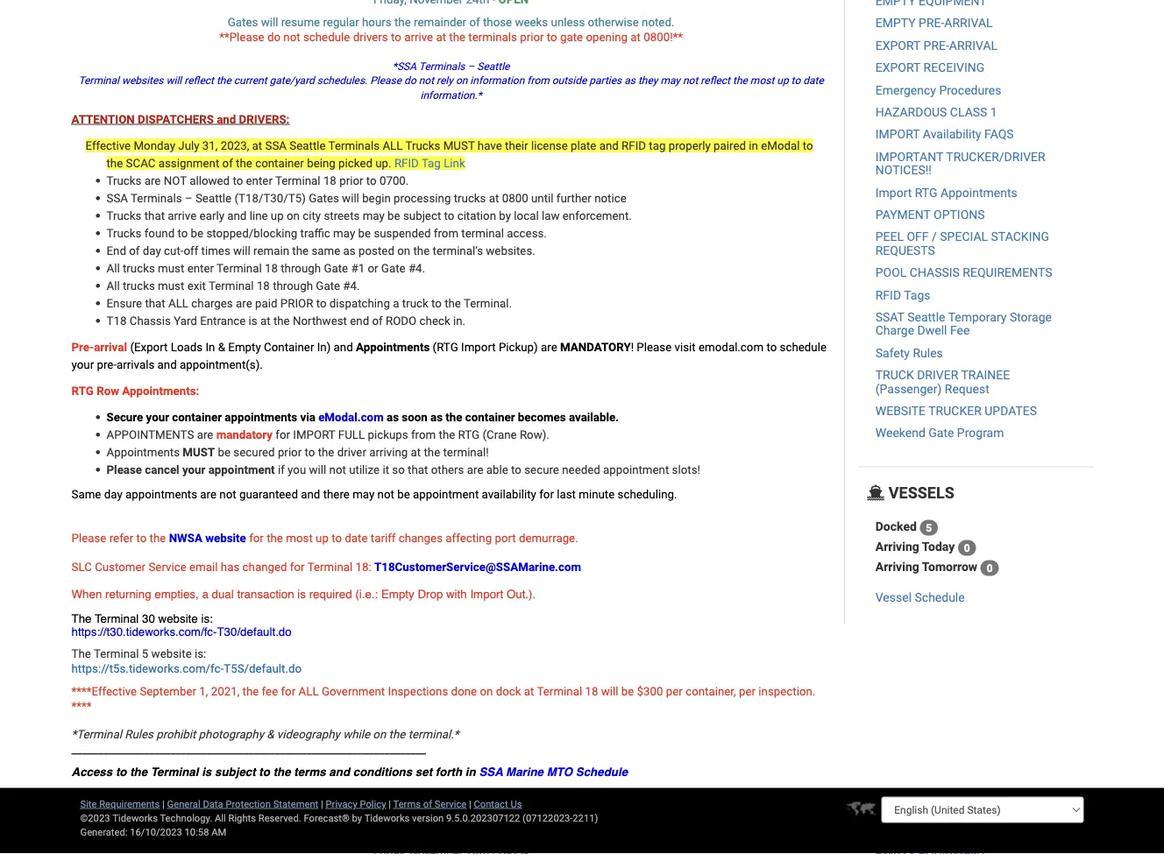Task type: describe. For each thing, give the bounding box(es) containing it.
please up the 'slc'
[[71, 532, 106, 546]]

do inside *ssa terminals – seattle terminal websites will reflect the current gate/yard schedules. please do not rely on information from outside parties as they may not reflect the most up to date information.*
[[404, 75, 416, 87]]

special
[[940, 230, 988, 245]]

1 vertical spatial date
[[345, 532, 368, 546]]

a inside trucks are not allowed to enter terminal 18 prior to 0700. ssa terminals – seattle (t18/t30/t5) gates will begin processing trucks at 0800 until further notice trucks that arrive early and line up on city streets may be subject to citation by local law enforcement. trucks found to be stopped/blocking traffic may be suspended from terminal access. end of day cut-off times will remain the same as posted on the terminal's websites. all trucks must enter terminal 18 through gate #1 or gate #4. all trucks must exit terminal 18 through gate #4. ensure that all charges are paid prior to dispatching a truck to the terminal. t18 chassis yard entrance is at the northwest end of rodo check in.
[[393, 297, 399, 311]]

0 horizontal spatial &
[[218, 341, 225, 355]]

until
[[531, 192, 554, 206]]

import for when returning empties, a dual transaction is required (i.e.: empty drop with import out.).
[[470, 588, 503, 601]]

paid
[[255, 297, 277, 311]]

stacking
[[991, 230, 1049, 245]]

(export
[[130, 341, 168, 355]]

weekend
[[876, 427, 926, 441]]

mto
[[547, 766, 572, 780]]

rfid inside the effective monday july 31, 2023, at ssa seattle terminals all trucks must have their license plate and rfid tag properly paired in emodal to the scac assignment of the container being picked up.
[[622, 139, 646, 153]]

is: for the terminal 30 website is:
[[201, 613, 213, 626]]

1 vertical spatial appointments
[[356, 341, 430, 355]]

effective monday july 31, 2023, at ssa seattle terminals all trucks must have their license plate and rfid tag properly paired in emodal to the scac assignment of the container being picked up.
[[85, 139, 813, 170]]

weeks
[[515, 16, 548, 30]]

that inside secure your container appointments via emodal.com as soon as the container becomes available. appointments are mandatory for import full pickups from the rtg (crane row). appointments must be secured prior to the driver arriving at the terminal! please cancel your appointment if you will not utilize it so that others are able to secure needed appointment slots!
[[408, 463, 428, 477]]

secure
[[107, 411, 143, 425]]

empties,
[[155, 588, 199, 601]]

your inside to schedule your pre-arrivals and appointment(s).
[[71, 358, 94, 372]]

terminal up charges
[[209, 279, 254, 293]]

and right in)
[[334, 341, 353, 355]]

found
[[144, 227, 175, 241]]

to up you
[[305, 446, 315, 460]]

not down it
[[377, 488, 394, 502]]

and inside the effective monday july 31, 2023, at ssa seattle terminals all trucks must have their license plate and rfid tag properly paired in emodal to the scac assignment of the container being picked up.
[[599, 139, 619, 153]]

site requirements link
[[80, 799, 160, 810]]

on left city
[[287, 209, 300, 223]]

1 horizontal spatial 0
[[987, 563, 993, 575]]

secure your container appointments via emodal.com as soon as the container becomes available. appointments are mandatory for import full pickups from the rtg (crane row). appointments must be secured prior to the driver arriving at the terminal! please cancel your appointment if you will not utilize it so that others are able to secure needed appointment slots!
[[107, 411, 700, 477]]

pickups
[[368, 428, 408, 442]]

dwell
[[917, 324, 947, 339]]

0 vertical spatial schedule
[[915, 591, 965, 606]]

2 horizontal spatial is
[[297, 588, 306, 601]]

0 horizontal spatial container
[[172, 411, 222, 425]]

1 vertical spatial a
[[202, 588, 208, 601]]

effective
[[85, 139, 131, 153]]

9.5.0.202307122
[[446, 813, 520, 824]]

website trucker updates link
[[876, 404, 1037, 419]]

customer
[[95, 561, 146, 575]]

affecting
[[446, 532, 492, 546]]

truck
[[876, 369, 914, 383]]

terminal down being
[[275, 174, 320, 188]]

terminal inside the terminal 30 website is: https://t30.tideworks.com/fc-t30/default.do
[[95, 613, 139, 626]]

rules inside '*terminal rules prohibit photography & videography while on the terminal.* ____________________________________________________________________'
[[125, 729, 153, 743]]

service inside site requirements | general data protection statement | privacy policy | terms of service | contact us ©2023 tideworks technology. all rights reserved. forecast® by tideworks version 9.5.0.202307122 (07122023-2211) generated: 16/10/2023 10:58 am
[[435, 799, 467, 810]]

0 horizontal spatial day
[[104, 488, 122, 502]]

at inside secure your container appointments via emodal.com as soon as the container becomes available. appointments are mandatory for import full pickups from the rtg (crane row). appointments must be secured prior to the driver arriving at the terminal! please cancel your appointment if you will not utilize it so that others are able to secure needed appointment slots!
[[411, 446, 421, 460]]

on down suspended
[[397, 244, 410, 258]]

available.
[[569, 411, 619, 425]]

or
[[368, 262, 378, 276]]

18:
[[356, 561, 371, 575]]

(rtg
[[433, 341, 458, 355]]

guaranteed and
[[239, 488, 320, 502]]

to left citation
[[444, 209, 454, 223]]

!
[[631, 341, 634, 355]]

2 arriving from the top
[[876, 561, 919, 575]]

hazardous
[[876, 105, 947, 120]]

terminal's
[[433, 244, 483, 258]]

license
[[531, 139, 568, 153]]

be inside secure your container appointments via emodal.com as soon as the container becomes available. appointments are mandatory for import full pickups from the rtg (crane row). appointments must be secured prior to the driver arriving at the terminal! please cancel your appointment if you will not utilize it so that others are able to secure needed appointment slots!
[[218, 446, 231, 460]]

be up posted at the top of page
[[358, 227, 371, 241]]

5 inside docked 5 arriving today 0 arriving tomorrow 0
[[926, 522, 932, 535]]

may down 'streets' on the left top of page
[[333, 227, 355, 241]]

for inside secure your container appointments via emodal.com as soon as the container becomes available. appointments are mandatory for import full pickups from the rtg (crane row). appointments must be secured prior to the driver arriving at the terminal! please cancel your appointment if you will not utilize it so that others are able to secure needed appointment slots!
[[276, 428, 290, 442]]

t18
[[107, 314, 127, 328]]

terminal down times
[[217, 262, 262, 276]]

the for https://t5s.tideworks.com/fc-
[[71, 648, 91, 662]]

are down terminal!
[[467, 463, 483, 477]]

0 horizontal spatial subject
[[215, 766, 256, 780]]

please inside *ssa terminals – seattle terminal websites will reflect the current gate/yard schedules. please do not rely on information from outside parties as they may not reflect the most up to date information.*
[[370, 75, 402, 87]]

to up northwest
[[316, 297, 327, 311]]

pool
[[876, 266, 907, 280]]

statement
[[273, 799, 318, 810]]

government
[[322, 686, 385, 700]]

protection
[[226, 799, 271, 810]]

processing
[[394, 192, 451, 206]]

secured
[[233, 446, 275, 460]]

1 vertical spatial rfid
[[394, 156, 419, 170]]

requirements
[[963, 266, 1052, 280]]

0 horizontal spatial in
[[465, 766, 476, 780]]

from inside *ssa terminals – seattle terminal websites will reflect the current gate/yard schedules. please do not rely on information from outside parties as they may not reflect the most up to date information.*
[[527, 75, 549, 87]]

to up the check
[[431, 297, 442, 311]]

be up off
[[191, 227, 204, 241]]

0 vertical spatial that
[[144, 209, 165, 223]]

to right allowed
[[233, 174, 243, 188]]

(07122023-
[[523, 813, 573, 824]]

seattle inside trucks are not allowed to enter terminal 18 prior to 0700. ssa terminals – seattle (t18/t30/t5) gates will begin processing trucks at 0800 until further notice trucks that arrive early and line up on city streets may be subject to citation by local law enforcement. trucks found to be stopped/blocking traffic may be suspended from terminal access. end of day cut-off times will remain the same as posted on the terminal's websites. all trucks must enter terminal 18 through gate #1 or gate #4. all trucks must exit terminal 18 through gate #4. ensure that all charges are paid prior to dispatching a truck to the terminal. t18 chassis yard entrance is at the northwest end of rodo check in.
[[195, 192, 232, 206]]

and right 'terms'
[[329, 766, 350, 780]]

are up nwsa website link
[[200, 488, 217, 502]]

terminal.
[[464, 297, 512, 311]]

1 vertical spatial that
[[145, 297, 165, 311]]

https://t5s.tideworks.com/fc-t5s/default.do link
[[71, 662, 302, 676]]

for for most
[[249, 532, 264, 546]]

0 vertical spatial 0
[[964, 542, 970, 555]]

to up off
[[177, 227, 188, 241]]

mandatory
[[216, 428, 273, 442]]

2 horizontal spatial ssa
[[479, 766, 503, 780]]

0 vertical spatial pre-
[[919, 16, 944, 31]]

https://t30.tideworks.com/fc-
[[71, 625, 217, 639]]

properly
[[669, 139, 711, 153]]

of right 'end'
[[372, 314, 383, 328]]

if
[[278, 463, 285, 477]]

be up suspended
[[388, 209, 400, 223]]

for for government
[[281, 686, 296, 700]]

of right end
[[129, 244, 140, 258]]

0 vertical spatial #4.
[[408, 262, 425, 276]]

ship image
[[867, 486, 885, 501]]

are right pickup) on the left
[[541, 341, 557, 355]]

1 vertical spatial trucks
[[123, 262, 155, 276]]

program
[[957, 427, 1004, 441]]

terminal up general
[[151, 766, 199, 780]]

2 vertical spatial trucks
[[123, 279, 155, 293]]

marine
[[506, 766, 543, 780]]

$300
[[637, 686, 663, 700]]

availability
[[482, 488, 536, 502]]

18 down being
[[323, 174, 336, 188]]

be down so
[[397, 488, 410, 502]]

to right able at the bottom left of page
[[511, 463, 522, 477]]

0 vertical spatial all
[[107, 262, 120, 276]]

dock
[[496, 686, 521, 700]]

minute
[[579, 488, 615, 502]]

drivers
[[353, 30, 388, 44]]

scac
[[126, 156, 156, 170]]

it
[[383, 463, 389, 477]]

to down ____________________________________________________________________
[[259, 766, 270, 780]]

18 up the paid
[[257, 279, 270, 293]]

access
[[71, 766, 112, 780]]

to down there
[[331, 532, 342, 546]]

september
[[140, 686, 196, 700]]

noted.
[[642, 16, 675, 30]]

please inside secure your container appointments via emodal.com as soon as the container becomes available. appointments are mandatory for import full pickups from the rtg (crane row). appointments must be secured prior to the driver arriving at the terminal! please cancel your appointment if you will not utilize it so that others are able to secure needed appointment slots!
[[107, 463, 142, 477]]

to left gate
[[547, 30, 557, 44]]

emodal.com
[[318, 411, 384, 425]]

18 down remain
[[265, 262, 278, 276]]

0 horizontal spatial schedule
[[576, 766, 628, 780]]

is: for the terminal 5 website is:
[[195, 648, 206, 662]]

2023,
[[221, 139, 249, 153]]

arrive inside trucks are not allowed to enter terminal 18 prior to 0700. ssa terminals – seattle (t18/t30/t5) gates will begin processing trucks at 0800 until further notice trucks that arrive early and line up on city streets may be subject to citation by local law enforcement. trucks found to be stopped/blocking traffic may be suspended from terminal access. end of day cut-off times will remain the same as posted on the terminal's websites. all trucks must enter terminal 18 through gate #1 or gate #4. all trucks must exit terminal 18 through gate #4. ensure that all charges are paid prior to dispatching a truck to the terminal. t18 chassis yard entrance is at the northwest end of rodo check in.
[[168, 209, 197, 223]]

& inside '*terminal rules prohibit photography & videography while on the terminal.* ____________________________________________________________________'
[[267, 729, 274, 743]]

will left "resume"
[[261, 16, 278, 30]]

on inside '*terminal rules prohibit photography & videography while on the terminal.* ____________________________________________________________________'
[[373, 729, 386, 743]]

all inside the effective monday july 31, 2023, at ssa seattle terminals all trucks must have their license plate and rfid tag properly paired in emodal to the scac assignment of the container being picked up.
[[383, 139, 403, 153]]

chassis
[[910, 266, 960, 280]]

1 reflect from the left
[[184, 75, 214, 87]]

emodal.com link
[[318, 411, 387, 425]]

in.
[[453, 314, 466, 328]]

0 vertical spatial prior
[[520, 30, 544, 44]]

5 inside the terminal 5 website is: https://t5s.tideworks.com/fc-t5s/default.do
[[142, 648, 148, 662]]

their
[[505, 139, 528, 153]]

1 vertical spatial all
[[107, 279, 120, 293]]

import for pre-arrival (export loads in & empty container in) and appointments (rtg import pickup) are mandatory ! please visit
[[461, 341, 496, 355]]

peel
[[876, 230, 904, 245]]

will inside ****effective september 1, 2021, the fee for all government inspections done on dock at terminal 18 will be $300 per container, per inspection. ****
[[601, 686, 618, 700]]

at down the paid
[[260, 314, 271, 328]]

to inside to schedule your pre-arrivals and appointment(s).
[[767, 341, 777, 355]]

0 horizontal spatial appointments
[[125, 488, 197, 502]]

demurrage.
[[519, 532, 578, 546]]

as up pickups
[[387, 411, 399, 425]]

ssa inside trucks are not allowed to enter terminal 18 prior to 0700. ssa terminals – seattle (t18/t30/t5) gates will begin processing trucks at 0800 until further notice trucks that arrive early and line up on city streets may be subject to citation by local law enforcement. trucks found to be stopped/blocking traffic may be suspended from terminal access. end of day cut-off times will remain the same as posted on the terminal's websites. all trucks must enter terminal 18 through gate #1 or gate #4. all trucks must exit terminal 18 through gate #4. ensure that all charges are paid prior to dispatching a truck to the terminal. t18 chassis yard entrance is at the northwest end of rodo check in.
[[107, 192, 128, 206]]

terminal inside *ssa terminals – seattle terminal websites will reflect the current gate/yard schedules. please do not rely on information from outside parties as they may not reflect the most up to date information.*
[[78, 75, 119, 87]]

gate inside the empty pre-arrival export pre-arrival export receiving emergency procedures hazardous class 1 import availability faqs important trucker/driver notices!! import rtg appointments payment options peel off / special stacking requests pool chassis requirements rfid tags ssat seattle temporary storage charge dwell fee safety rules truck driver trainee (passenger) request website trucker updates weekend gate program
[[929, 427, 954, 441]]

at left 0800
[[489, 192, 499, 206]]

emodal.com link
[[696, 341, 764, 355]]

last
[[557, 488, 576, 502]]

2 vertical spatial is
[[202, 766, 212, 780]]

up.
[[375, 156, 391, 170]]

import rtg appointments link
[[876, 186, 1018, 200]]

terms
[[393, 799, 421, 810]]

are left the paid
[[236, 297, 252, 311]]

for left last
[[539, 488, 554, 502]]

not down "resume"
[[283, 30, 300, 44]]

seattle inside the effective monday july 31, 2023, at ssa seattle terminals all trucks must have their license plate and rfid tag properly paired in emodal to the scac assignment of the container being picked up.
[[290, 139, 326, 153]]

from inside secure your container appointments via emodal.com as soon as the container becomes available. appointments are mandatory for import full pickups from the rtg (crane row). appointments must be secured prior to the driver arriving at the terminal! please cancel your appointment if you will not utilize it so that others are able to secure needed appointment slots!
[[411, 428, 436, 442]]

export receiving link
[[876, 61, 985, 75]]

must inside the effective monday july 31, 2023, at ssa seattle terminals all trucks must have their license plate and rfid tag properly paired in emodal to the scac assignment of the container being picked up.
[[443, 139, 475, 153]]

empty pre-arrival link
[[876, 16, 993, 31]]

prohibit
[[156, 729, 196, 743]]

– inside trucks are not allowed to enter terminal 18 prior to 0700. ssa terminals – seattle (t18/t30/t5) gates will begin processing trucks at 0800 until further notice trucks that arrive early and line up on city streets may be subject to citation by local law enforcement. trucks found to be stopped/blocking traffic may be suspended from terminal access. end of day cut-off times will remain the same as posted on the terminal's websites. all trucks must enter terminal 18 through gate #1 or gate #4. all trucks must exit terminal 18 through gate #4. ensure that all charges are paid prior to dispatching a truck to the terminal. t18 chassis yard entrance is at the northwest end of rodo check in.
[[185, 192, 193, 206]]

scheduling.
[[618, 488, 677, 502]]

16/10/2023
[[130, 827, 182, 839]]

1 vertical spatial through
[[273, 279, 313, 293]]

as right soon
[[430, 411, 443, 425]]

import availability faqs link
[[876, 128, 1014, 142]]

nwsa website link
[[169, 532, 246, 546]]

1 vertical spatial pre-
[[924, 39, 949, 53]]

to right access on the left bottom of page
[[116, 766, 127, 780]]

0 vertical spatial website
[[205, 532, 246, 546]]

terminal up required
[[307, 561, 353, 575]]

local
[[514, 209, 539, 223]]

terminals
[[468, 30, 517, 44]]

are left mandatory
[[197, 428, 213, 442]]

0 vertical spatial arrive
[[404, 30, 433, 44]]

at down remainder in the left top of the page
[[436, 30, 446, 44]]

1 vertical spatial #4.
[[343, 279, 360, 293]]

0 vertical spatial enter
[[246, 174, 273, 188]]

by inside site requirements | general data protection statement | privacy policy | terms of service | contact us ©2023 tideworks technology. all rights reserved. forecast® by tideworks version 9.5.0.202307122 (07122023-2211) generated: 16/10/2023 10:58 am
[[352, 813, 362, 824]]

and inside to schedule your pre-arrivals and appointment(s).
[[157, 358, 177, 372]]

access.
[[507, 227, 547, 241]]

2 per from the left
[[739, 686, 756, 700]]

1 vertical spatial most
[[286, 532, 313, 546]]

will up 'streets' on the left top of page
[[342, 192, 359, 206]]

exit
[[187, 279, 206, 293]]

vessel
[[876, 591, 912, 606]]

updates
[[985, 404, 1037, 419]]

drivers:
[[239, 113, 290, 127]]

as inside trucks are not allowed to enter terminal 18 prior to 0700. ssa terminals – seattle (t18/t30/t5) gates will begin processing trucks at 0800 until further notice trucks that arrive early and line up on city streets may be subject to citation by local law enforcement. trucks found to be stopped/blocking traffic may be suspended from terminal access. end of day cut-off times will remain the same as posted on the terminal's websites. all trucks must enter terminal 18 through gate #1 or gate #4. all trucks must exit terminal 18 through gate #4. ensure that all charges are paid prior to dispatching a truck to the terminal. t18 chassis yard entrance is at the northwest end of rodo check in.
[[343, 244, 356, 258]]

2 vertical spatial up
[[316, 532, 329, 546]]

must inside secure your container appointments via emodal.com as soon as the container becomes available. appointments are mandatory for import full pickups from the rtg (crane row). appointments must be secured prior to the driver arriving at the terminal! please cancel your appointment if you will not utilize it so that others are able to secure needed appointment slots!
[[183, 446, 215, 460]]

contact
[[474, 799, 508, 810]]

most inside *ssa terminals – seattle terminal websites will reflect the current gate/yard schedules. please do not rely on information from outside parties as they may not reflect the most up to date information.*
[[750, 75, 774, 87]]

4 | from the left
[[469, 799, 471, 810]]

0 vertical spatial gates
[[228, 16, 258, 30]]

line
[[250, 209, 268, 223]]

rfid inside the empty pre-arrival export pre-arrival export receiving emergency procedures hazardous class 1 import availability faqs important trucker/driver notices!! import rtg appointments payment options peel off / special stacking requests pool chassis requirements rfid tags ssat seattle temporary storage charge dwell fee safety rules truck driver trainee (passenger) request website trucker updates weekend gate program
[[876, 288, 901, 303]]

suspended
[[374, 227, 431, 241]]

2 must from the top
[[158, 279, 184, 293]]

1 vertical spatial arrival
[[949, 39, 998, 53]]

2 vertical spatial your
[[182, 463, 205, 477]]

photography
[[199, 729, 264, 743]]



Task type: locate. For each thing, give the bounding box(es) containing it.
0 vertical spatial arrival
[[944, 16, 993, 31]]

all
[[107, 262, 120, 276], [107, 279, 120, 293], [215, 813, 226, 824]]

seattle inside *ssa terminals – seattle terminal websites will reflect the current gate/yard schedules. please do not rely on information from outside parties as they may not reflect the most up to date information.*
[[477, 60, 510, 73]]

gates inside trucks are not allowed to enter terminal 18 prior to 0700. ssa terminals – seattle (t18/t30/t5) gates will begin processing trucks at 0800 until further notice trucks that arrive early and line up on city streets may be subject to citation by local law enforcement. trucks found to be stopped/blocking traffic may be suspended from terminal access. end of day cut-off times will remain the same as posted on the terminal's websites. all trucks must enter terminal 18 through gate #1 or gate #4. all trucks must exit terminal 18 through gate #4. ensure that all charges are paid prior to dispatching a truck to the terminal. t18 chassis yard entrance is at the northwest end of rodo check in.
[[309, 192, 339, 206]]

trucks
[[405, 139, 440, 153], [107, 174, 142, 188], [107, 209, 142, 223], [107, 227, 142, 241]]

of up version on the left bottom of page
[[423, 799, 432, 810]]

not down driver
[[329, 463, 346, 477]]

0 vertical spatial most
[[750, 75, 774, 87]]

date
[[803, 75, 824, 87], [345, 532, 368, 546]]

terms
[[294, 766, 326, 780]]

rtg left row
[[71, 384, 94, 398]]

1 horizontal spatial import
[[876, 128, 920, 142]]

temporary
[[948, 311, 1007, 325]]

contact us link
[[474, 799, 522, 810]]

drop
[[418, 588, 443, 601]]

website down empties,
[[158, 613, 198, 626]]

up
[[777, 75, 789, 87], [271, 209, 284, 223], [316, 532, 329, 546]]

prior down picked
[[339, 174, 363, 188]]

gate/yard
[[270, 75, 315, 87]]

enter
[[246, 174, 273, 188], [187, 262, 214, 276]]

0 horizontal spatial per
[[666, 686, 683, 700]]

by down 0800
[[499, 209, 511, 223]]

& up ____________________________________________________________________
[[267, 729, 274, 743]]

traffic
[[300, 227, 330, 241]]

mandatory
[[560, 341, 631, 355]]

may right they
[[660, 75, 680, 87]]

empty
[[228, 341, 261, 355], [381, 588, 414, 601]]

is: down dual on the left bottom
[[201, 613, 213, 626]]

1 vertical spatial service
[[435, 799, 467, 810]]

subject inside trucks are not allowed to enter terminal 18 prior to 0700. ssa terminals – seattle (t18/t30/t5) gates will begin processing trucks at 0800 until further notice trucks that arrive early and line up on city streets may be subject to citation by local law enforcement. trucks found to be stopped/blocking traffic may be suspended from terminal access. end of day cut-off times will remain the same as posted on the terminal's websites. all trucks must enter terminal 18 through gate #1 or gate #4. all trucks must exit terminal 18 through gate #4. ensure that all charges are paid prior to dispatching a truck to the terminal. t18 chassis yard entrance is at the northwest end of rodo check in.
[[403, 209, 441, 223]]

arriving down the docked
[[876, 540, 919, 555]]

1 vertical spatial import
[[461, 341, 496, 355]]

not left 'rely'
[[419, 75, 434, 87]]

and up 2023,
[[217, 113, 236, 127]]

1 horizontal spatial rtg
[[458, 428, 480, 442]]

0 vertical spatial by
[[499, 209, 511, 223]]

safety
[[876, 346, 910, 361]]

paired
[[714, 139, 746, 153]]

up inside trucks are not allowed to enter terminal 18 prior to 0700. ssa terminals – seattle (t18/t30/t5) gates will begin processing trucks at 0800 until further notice trucks that arrive early and line up on city streets may be subject to citation by local law enforcement. trucks found to be stopped/blocking traffic may be suspended from terminal access. end of day cut-off times will remain the same as posted on the terminal's websites. all trucks must enter terminal 18 through gate #1 or gate #4. all trucks must exit terminal 18 through gate #4. ensure that all charges are paid prior to dispatching a truck to the terminal. t18 chassis yard entrance is at the northwest end of rodo check in.
[[271, 209, 284, 223]]

be down mandatory
[[218, 446, 231, 460]]

is: up the https://t5s.tideworks.com/fc-t5s/default.do link
[[195, 648, 206, 662]]

rules inside the empty pre-arrival export pre-arrival export receiving emergency procedures hazardous class 1 import availability faqs important trucker/driver notices!! import rtg appointments payment options peel off / special stacking requests pool chassis requirements rfid tags ssat seattle temporary storage charge dwell fee safety rules truck driver trainee (passenger) request website trucker updates weekend gate program
[[913, 346, 943, 361]]

0 horizontal spatial all
[[168, 297, 189, 311]]

gates up city
[[309, 192, 339, 206]]

2 vertical spatial all
[[299, 686, 319, 700]]

at down otherwise
[[631, 30, 641, 44]]

0 vertical spatial do
[[267, 30, 281, 44]]

general
[[167, 799, 200, 810]]

0 horizontal spatial 5
[[142, 648, 148, 662]]

all inside site requirements | general data protection statement | privacy policy | terms of service | contact us ©2023 tideworks technology. all rights reserved. forecast® by tideworks version 9.5.0.202307122 (07122023-2211) generated: 16/10/2023 10:58 am
[[215, 813, 226, 824]]

terminal inside the terminal 5 website is: https://t5s.tideworks.com/fc-t5s/default.do
[[94, 648, 139, 662]]

0 horizontal spatial by
[[352, 813, 362, 824]]

container
[[264, 341, 314, 355]]

trucker/driver
[[946, 150, 1046, 164]]

18 left $300 on the bottom right of the page
[[585, 686, 598, 700]]

2 vertical spatial website
[[151, 648, 192, 662]]

schedule inside to schedule your pre-arrivals and appointment(s).
[[780, 341, 827, 355]]

being
[[307, 156, 336, 170]]

important trucker/driver notices!! link
[[876, 150, 1046, 178]]

appointments inside secure your container appointments via emodal.com as soon as the container becomes available. appointments are mandatory for import full pickups from the rtg (crane row). appointments must be secured prior to the driver arriving at the terminal! please cancel your appointment if you will not utilize it so that others are able to secure needed appointment slots!
[[107, 446, 180, 460]]

from down soon
[[411, 428, 436, 442]]

in inside the effective monday july 31, 2023, at ssa seattle terminals all trucks must have their license plate and rfid tag properly paired in emodal to the scac assignment of the container being picked up.
[[749, 139, 758, 153]]

there
[[323, 488, 350, 502]]

0 horizontal spatial service
[[149, 561, 186, 575]]

appointments down "cancel"
[[125, 488, 197, 502]]

the inside ****effective september 1, 2021, the fee for all government inspections done on dock at terminal 18 will be $300 per container, per inspection. ****
[[242, 686, 259, 700]]

able
[[486, 463, 508, 477]]

1 horizontal spatial appointment
[[413, 488, 479, 502]]

1 per from the left
[[666, 686, 683, 700]]

notice
[[594, 192, 627, 206]]

arriving
[[876, 540, 919, 555], [876, 561, 919, 575]]

ssa down drivers:
[[265, 139, 287, 153]]

1 horizontal spatial appointments
[[356, 341, 430, 355]]

1 | from the left
[[162, 799, 165, 810]]

to inside *ssa terminals – seattle terminal websites will reflect the current gate/yard schedules. please do not rely on information from outside parties as they may not reflect the most up to date information.*
[[791, 75, 801, 87]]

container up the (t18/t30/t5)
[[255, 156, 304, 170]]

0 vertical spatial appointments
[[941, 186, 1018, 200]]

2 horizontal spatial rtg
[[915, 186, 938, 200]]

0 vertical spatial is
[[249, 314, 257, 328]]

please right !
[[637, 341, 672, 355]]

is up data
[[202, 766, 212, 780]]

appointment(s).
[[180, 358, 263, 372]]

0 vertical spatial arriving
[[876, 540, 919, 555]]

at right arriving
[[411, 446, 421, 460]]

import inside the empty pre-arrival export pre-arrival export receiving emergency procedures hazardous class 1 import availability faqs important trucker/driver notices!! import rtg appointments payment options peel off / special stacking requests pool chassis requirements rfid tags ssat seattle temporary storage charge dwell fee safety rules truck driver trainee (passenger) request website trucker updates weekend gate program
[[876, 128, 920, 142]]

prior inside secure your container appointments via emodal.com as soon as the container becomes available. appointments are mandatory for import full pickups from the rtg (crane row). appointments must be secured prior to the driver arriving at the terminal! please cancel your appointment if you will not utilize it so that others are able to secure needed appointment slots!
[[278, 446, 302, 460]]

import down in.
[[461, 341, 496, 355]]

appointments inside secure your container appointments via emodal.com as soon as the container becomes available. appointments are mandatory for import full pickups from the rtg (crane row). appointments must be secured prior to the driver arriving at the terminal! please cancel your appointment if you will not utilize it so that others are able to secure needed appointment slots!
[[225, 411, 297, 425]]

fee
[[950, 324, 970, 339]]

0 vertical spatial schedule
[[303, 30, 350, 44]]

link
[[444, 156, 465, 170]]

1 vertical spatial arriving
[[876, 561, 919, 575]]

service up empties,
[[149, 561, 186, 575]]

site
[[80, 799, 97, 810]]

today
[[922, 540, 955, 555]]

not
[[164, 174, 187, 188]]

reflect up 'paired'
[[701, 75, 730, 87]]

the inside '*terminal rules prohibit photography & videography while on the terminal.* ____________________________________________________________________'
[[389, 729, 405, 743]]

trucks down end
[[123, 262, 155, 276]]

for for 18:
[[290, 561, 305, 575]]

empty right (i.e.:
[[381, 588, 414, 601]]

done
[[451, 686, 477, 700]]

pre- down empty pre-arrival link
[[924, 39, 949, 53]]

2 horizontal spatial your
[[182, 463, 205, 477]]

2 export from the top
[[876, 61, 921, 75]]

on inside *ssa terminals – seattle terminal websites will reflect the current gate/yard schedules. please do not rely on information from outside parties as they may not reflect the most up to date information.*
[[456, 75, 468, 87]]

container inside the effective monday july 31, 2023, at ssa seattle terminals all trucks must have their license plate and rfid tag properly paired in emodal to the scac assignment of the container being picked up.
[[255, 156, 304, 170]]

1 vertical spatial do
[[404, 75, 416, 87]]

2211)
[[573, 813, 598, 824]]

2 | from the left
[[321, 799, 323, 810]]

becomes
[[518, 411, 566, 425]]

all up up.
[[383, 139, 403, 153]]

1 vertical spatial is
[[297, 588, 306, 601]]

at inside the effective monday july 31, 2023, at ssa seattle terminals all trucks must have their license plate and rfid tag properly paired in emodal to the scac assignment of the container being picked up.
[[252, 139, 262, 153]]

begin
[[362, 192, 391, 206]]

the
[[71, 613, 92, 626], [71, 648, 91, 662]]

terminals inside the effective monday july 31, 2023, at ssa seattle terminals all trucks must have their license plate and rfid tag properly paired in emodal to the scac assignment of the container being picked up.
[[328, 139, 380, 153]]

is:
[[201, 613, 213, 626], [195, 648, 206, 662]]

2 the from the top
[[71, 648, 91, 662]]

0 horizontal spatial your
[[71, 358, 94, 372]]

availability
[[923, 128, 981, 142]]

early
[[199, 209, 224, 223]]

appointments inside the empty pre-arrival export pre-arrival export receiving emergency procedures hazardous class 1 import availability faqs important trucker/driver notices!! import rtg appointments payment options peel off / special stacking requests pool chassis requirements rfid tags ssat seattle temporary storage charge dwell fee safety rules truck driver trainee (passenger) request website trucker updates weekend gate program
[[941, 186, 1018, 200]]

0 vertical spatial –
[[468, 60, 475, 73]]

1 horizontal spatial #4.
[[408, 262, 425, 276]]

2 horizontal spatial container
[[465, 411, 515, 425]]

terminals up picked
[[328, 139, 380, 153]]

0 horizontal spatial terminals
[[131, 192, 182, 206]]

0 vertical spatial day
[[143, 244, 161, 258]]

general data protection statement link
[[167, 799, 318, 810]]

nwsa
[[169, 532, 202, 546]]

am
[[211, 827, 226, 839]]

may down utilize
[[353, 488, 375, 502]]

on left dock
[[480, 686, 493, 700]]

on inside ****effective september 1, 2021, the fee for all government inspections done on dock at terminal 18 will be $300 per container, per inspection. ****
[[480, 686, 493, 700]]

conditions
[[353, 766, 412, 780]]

to right emodal.com link
[[767, 341, 777, 355]]

1 horizontal spatial by
[[499, 209, 511, 223]]

may inside *ssa terminals – seattle terminal websites will reflect the current gate/yard schedules. please do not rely on information from outside parties as they may not reflect the most up to date information.*
[[660, 75, 680, 87]]

for up the when returning empties, a dual transaction is required (i.e.: empty drop with import out.). on the left bottom
[[290, 561, 305, 575]]

1
[[990, 105, 997, 120]]

0 horizontal spatial a
[[202, 588, 208, 601]]

1 vertical spatial –
[[185, 192, 193, 206]]

5 up today
[[926, 522, 932, 535]]

website
[[876, 404, 926, 419]]

a up 'rodo'
[[393, 297, 399, 311]]

important
[[876, 150, 943, 164]]

import down "via"
[[293, 428, 335, 442]]

per
[[666, 686, 683, 700], [739, 686, 756, 700]]

charges
[[191, 297, 233, 311]]

0 vertical spatial appointments
[[225, 411, 297, 425]]

2 horizontal spatial all
[[383, 139, 403, 153]]

rtg inside secure your container appointments via emodal.com as soon as the container becomes available. appointments are mandatory for import full pickups from the rtg (crane row). appointments must be secured prior to the driver arriving at the terminal! please cancel your appointment if you will not utilize it so that others are able to secure needed appointment slots!
[[458, 428, 480, 442]]

is: inside the terminal 30 website is: https://t30.tideworks.com/fc-t30/default.do
[[201, 613, 213, 626]]

export up emergency
[[876, 61, 921, 75]]

2 vertical spatial from
[[411, 428, 436, 442]]

not
[[283, 30, 300, 44], [419, 75, 434, 87], [683, 75, 698, 87], [329, 463, 346, 477], [219, 488, 236, 502], [377, 488, 394, 502]]

1 horizontal spatial must
[[443, 139, 475, 153]]

website for the terminal 30 website is:
[[158, 613, 198, 626]]

0 vertical spatial up
[[777, 75, 789, 87]]

terminals inside trucks are not allowed to enter terminal 18 prior to 0700. ssa terminals – seattle (t18/t30/t5) gates will begin processing trucks at 0800 until further notice trucks that arrive early and line up on city streets may be subject to citation by local law enforcement. trucks found to be stopped/blocking traffic may be suspended from terminal access. end of day cut-off times will remain the same as posted on the terminal's websites. all trucks must enter terminal 18 through gate #1 or gate #4. all trucks must exit terminal 18 through gate #4. ensure that all charges are paid prior to dispatching a truck to the terminal. t18 chassis yard entrance is at the northwest end of rodo check in.
[[131, 192, 182, 206]]

____________________________________________________________________
[[71, 743, 426, 757]]

up inside *ssa terminals – seattle terminal websites will reflect the current gate/yard schedules. please do not rely on information from outside parties as they may not reflect the most up to date information.*
[[777, 75, 789, 87]]

1 arriving from the top
[[876, 540, 919, 555]]

rtg inside the empty pre-arrival export pre-arrival export receiving emergency procedures hazardous class 1 import availability faqs important trucker/driver notices!! import rtg appointments payment options peel off / special stacking requests pool chassis requirements rfid tags ssat seattle temporary storage charge dwell fee safety rules truck driver trainee (passenger) request website trucker updates weekend gate program
[[915, 186, 938, 200]]

30
[[142, 613, 155, 626]]

that right so
[[408, 463, 428, 477]]

appointment down secured
[[208, 463, 275, 477]]

terminals inside *ssa terminals – seattle terminal websites will reflect the current gate/yard schedules. please do not rely on information from outside parties as they may not reflect the most up to date information.*
[[419, 60, 465, 73]]

1 horizontal spatial service
[[435, 799, 467, 810]]

1 horizontal spatial reflect
[[701, 75, 730, 87]]

| left general
[[162, 799, 165, 810]]

the up ****effective on the bottom of the page
[[71, 648, 91, 662]]

18 inside ****effective september 1, 2021, the fee for all government inspections done on dock at terminal 18 will be $300 per container, per inspection. ****
[[585, 686, 598, 700]]

will down stopped/blocking
[[233, 244, 251, 258]]

1 export from the top
[[876, 39, 921, 53]]

at inside ****effective september 1, 2021, the fee for all government inspections done on dock at terminal 18 will be $300 per container, per inspection. ****
[[524, 686, 534, 700]]

from inside trucks are not allowed to enter terminal 18 prior to 0700. ssa terminals – seattle (t18/t30/t5) gates will begin processing trucks at 0800 until further notice trucks that arrive early and line up on city streets may be subject to citation by local law enforcement. trucks found to be stopped/blocking traffic may be suspended from terminal access. end of day cut-off times will remain the same as posted on the terminal's websites. all trucks must enter terminal 18 through gate #1 or gate #4. all trucks must exit terminal 18 through gate #4. ensure that all charges are paid prior to dispatching a truck to the terminal. t18 chassis yard entrance is at the northwest end of rodo check in.
[[434, 227, 459, 241]]

seattle inside the empty pre-arrival export pre-arrival export receiving emergency procedures hazardous class 1 import availability faqs important trucker/driver notices!! import rtg appointments payment options peel off / special stacking requests pool chassis requirements rfid tags ssat seattle temporary storage charge dwell fee safety rules truck driver trainee (passenger) request website trucker updates weekend gate program
[[907, 311, 945, 325]]

1 vertical spatial export
[[876, 61, 921, 75]]

to up begin
[[366, 174, 377, 188]]

seattle up being
[[290, 139, 326, 153]]

1 vertical spatial schedule
[[780, 341, 827, 355]]

ssa down "scac"
[[107, 192, 128, 206]]

1 vertical spatial rules
[[125, 729, 153, 743]]

schedule
[[303, 30, 350, 44], [780, 341, 827, 355]]

procedures
[[939, 83, 1001, 98]]

import inside secure your container appointments via emodal.com as soon as the container becomes available. appointments are mandatory for import full pickups from the rtg (crane row). appointments must be secured prior to the driver arriving at the terminal! please cancel your appointment if you will not utilize it so that others are able to secure needed appointment slots!
[[293, 428, 335, 442]]

2 vertical spatial appointments
[[107, 446, 180, 460]]

gates
[[228, 16, 258, 30], [309, 192, 339, 206]]

container,
[[686, 686, 736, 700]]

through down same
[[281, 262, 321, 276]]

1 vertical spatial must
[[183, 446, 215, 460]]

arrival up export pre-arrival link
[[944, 16, 993, 31]]

– up information
[[468, 60, 475, 73]]

| up 9.5.0.202307122
[[469, 799, 471, 810]]

to inside the effective monday july 31, 2023, at ssa seattle terminals all trucks must have their license plate and rfid tag properly paired in emodal to the scac assignment of the container being picked up.
[[803, 139, 813, 153]]

enter up exit
[[187, 262, 214, 276]]

0 horizontal spatial up
[[271, 209, 284, 223]]

export pre-arrival link
[[876, 39, 998, 53]]

2 reflect from the left
[[701, 75, 730, 87]]

1 vertical spatial day
[[104, 488, 122, 502]]

policy
[[360, 799, 386, 810]]

ssa inside the effective monday july 31, 2023, at ssa seattle terminals all trucks must have their license plate and rfid tag properly paired in emodal to the scac assignment of the container being picked up.
[[265, 139, 287, 153]]

2 horizontal spatial rfid
[[876, 288, 901, 303]]

a
[[393, 297, 399, 311], [202, 588, 208, 601]]

1 vertical spatial enter
[[187, 262, 214, 276]]

citation
[[457, 209, 496, 223]]

emodal
[[761, 139, 800, 153]]

1 vertical spatial your
[[146, 411, 169, 425]]

appointments up options
[[941, 186, 1018, 200]]

1 horizontal spatial do
[[404, 75, 416, 87]]

of down 2023,
[[222, 156, 233, 170]]

3 | from the left
[[389, 799, 391, 810]]

that up found
[[144, 209, 165, 223]]

0 vertical spatial a
[[393, 297, 399, 311]]

0 vertical spatial import
[[876, 128, 920, 142]]

2 horizontal spatial appointment
[[603, 463, 669, 477]]

of inside the effective monday july 31, 2023, at ssa seattle terminals all trucks must have their license plate and rfid tag properly paired in emodal to the scac assignment of the container being picked up.
[[222, 156, 233, 170]]

all inside ****effective september 1, 2021, the fee for all government inspections done on dock at terminal 18 will be $300 per container, per inspection. ****
[[299, 686, 319, 700]]

of inside site requirements | general data protection statement | privacy policy | terms of service | contact us ©2023 tideworks technology. all rights reserved. forecast® by tideworks version 9.5.0.202307122 (07122023-2211) generated: 16/10/2023 10:58 am
[[423, 799, 432, 810]]

rtg up terminal!
[[458, 428, 480, 442]]

appointment down others
[[413, 488, 479, 502]]

is: inside the terminal 5 website is: https://t5s.tideworks.com/fc-t5s/default.do
[[195, 648, 206, 662]]

0 vertical spatial rules
[[913, 346, 943, 361]]

1 horizontal spatial per
[[739, 686, 756, 700]]

most up changed
[[286, 532, 313, 546]]

of
[[469, 16, 480, 30], [222, 156, 233, 170], [129, 244, 140, 258], [372, 314, 383, 328], [423, 799, 432, 810]]

day inside trucks are not allowed to enter terminal 18 prior to 0700. ssa terminals – seattle (t18/t30/t5) gates will begin processing trucks at 0800 until further notice trucks that arrive early and line up on city streets may be subject to citation by local law enforcement. trucks found to be stopped/blocking traffic may be suspended from terminal access. end of day cut-off times will remain the same as posted on the terminal's websites. all trucks must enter terminal 18 through gate #1 or gate #4. all trucks must exit terminal 18 through gate #4. ensure that all charges are paid prior to dispatching a truck to the terminal. t18 chassis yard entrance is at the northwest end of rodo check in.
[[143, 244, 161, 258]]

https://t30.tideworks.com/fc-t30/default.do link
[[71, 625, 292, 639]]

will inside *ssa terminals – seattle terminal websites will reflect the current gate/yard schedules. please do not rely on information from outside parties as they may not reflect the most up to date information.*
[[166, 75, 182, 87]]

all up am
[[215, 813, 226, 824]]

through up prior
[[273, 279, 313, 293]]

attention
[[71, 113, 135, 127]]

1 horizontal spatial empty
[[381, 588, 414, 601]]

0 vertical spatial empty
[[228, 341, 261, 355]]

terminals
[[419, 60, 465, 73], [328, 139, 380, 153], [131, 192, 182, 206]]

off
[[907, 230, 929, 245]]

the for https://t30.tideworks.com/fc-
[[71, 613, 92, 626]]

from left outside
[[527, 75, 549, 87]]

0 vertical spatial must
[[158, 262, 184, 276]]

arrivals
[[117, 358, 155, 372]]

– inside *ssa terminals – seattle terminal websites will reflect the current gate/yard schedules. please do not rely on information from outside parties as they may not reflect the most up to date information.*
[[468, 60, 475, 73]]

to down hours
[[391, 30, 401, 44]]

by down privacy policy link
[[352, 813, 362, 824]]

emergency
[[876, 83, 936, 98]]

for up changed
[[249, 532, 264, 546]]

refer
[[109, 532, 133, 546]]

2 vertical spatial rtg
[[458, 428, 480, 442]]

0 vertical spatial subject
[[403, 209, 441, 223]]

arriving
[[369, 446, 408, 460]]

0 horizontal spatial schedule
[[303, 30, 350, 44]]

0 horizontal spatial appointment
[[208, 463, 275, 477]]

ssat seattle temporary storage charge dwell fee link
[[876, 311, 1052, 339]]

1 horizontal spatial a
[[393, 297, 399, 311]]

**please do not schedule drivers to arrive at the terminals prior to gate opening at 0800!**
[[219, 30, 683, 44]]

for inside ****effective september 1, 2021, the fee for all government inspections done on dock at terminal 18 will be $300 per container, per inspection. ****
[[281, 686, 296, 700]]

date inside *ssa terminals – seattle terminal websites will reflect the current gate/yard schedules. please do not rely on information from outside parties as they may not reflect the most up to date information.*
[[803, 75, 824, 87]]

1 horizontal spatial terminals
[[328, 139, 380, 153]]

reflect up attention dispatchers and drivers:
[[184, 75, 214, 87]]

1 vertical spatial ssa
[[107, 192, 128, 206]]

website for the terminal 5 website is:
[[151, 648, 192, 662]]

0 vertical spatial through
[[281, 262, 321, 276]]

will inside secure your container appointments via emodal.com as soon as the container becomes available. appointments are mandatory for import full pickups from the rtg (crane row). appointments must be secured prior to the driver arriving at the terminal! please cancel your appointment if you will not utilize it so that others are able to secure needed appointment slots!
[[309, 463, 326, 477]]

1 horizontal spatial 5
[[926, 522, 932, 535]]

0 vertical spatial must
[[443, 139, 475, 153]]

from up terminal's
[[434, 227, 459, 241]]

safety rules link
[[876, 346, 943, 361]]

privacy policy link
[[326, 799, 386, 810]]

opening
[[586, 30, 628, 44]]

5 up https://t5s.tideworks.com/fc-
[[142, 648, 148, 662]]

schedule
[[915, 591, 965, 606], [576, 766, 628, 780]]

the inside the terminal 5 website is: https://t5s.tideworks.com/fc-t5s/default.do
[[71, 648, 91, 662]]

further
[[556, 192, 592, 206]]

0 vertical spatial trucks
[[454, 192, 486, 206]]

0 horizontal spatial empty
[[228, 341, 261, 355]]

*ssa
[[393, 60, 416, 73]]

docked
[[876, 520, 917, 535]]

0 horizontal spatial appointments
[[107, 446, 180, 460]]

2 vertical spatial ssa
[[479, 766, 503, 780]]

will left $300 on the bottom right of the page
[[601, 686, 618, 700]]

0 vertical spatial rfid
[[622, 139, 646, 153]]

0 horizontal spatial import
[[293, 428, 335, 442]]

your up appointments on the bottom
[[146, 411, 169, 425]]

0 vertical spatial export
[[876, 39, 921, 53]]

by inside trucks are not allowed to enter terminal 18 prior to 0700. ssa terminals – seattle (t18/t30/t5) gates will begin processing trucks at 0800 until further notice trucks that arrive early and line up on city streets may be subject to citation by local law enforcement. trucks found to be stopped/blocking traffic may be suspended from terminal access. end of day cut-off times will remain the same as posted on the terminal's websites. all trucks must enter terminal 18 through gate #1 or gate #4. all trucks must exit terminal 18 through gate #4. ensure that all charges are paid prior to dispatching a truck to the terminal. t18 chassis yard entrance is at the northwest end of rodo check in.
[[499, 209, 511, 223]]

terminal right dock
[[537, 686, 582, 700]]

1 horizontal spatial enter
[[246, 174, 273, 188]]

may down begin
[[363, 209, 385, 223]]

as
[[624, 75, 635, 87], [343, 244, 356, 258], [387, 411, 399, 425], [430, 411, 443, 425]]

tideworks
[[364, 813, 410, 824]]

1 horizontal spatial in
[[749, 139, 758, 153]]

slc
[[71, 561, 92, 575]]

trucks inside the effective monday july 31, 2023, at ssa seattle terminals all trucks must have their license plate and rfid tag properly paired in emodal to the scac assignment of the container being picked up.
[[405, 139, 440, 153]]

of left those
[[469, 16, 480, 30]]

2 vertical spatial rfid
[[876, 288, 901, 303]]

prior inside trucks are not allowed to enter terminal 18 prior to 0700. ssa terminals – seattle (t18/t30/t5) gates will begin processing trucks at 0800 until further notice trucks that arrive early and line up on city streets may be subject to citation by local law enforcement. trucks found to be stopped/blocking traffic may be suspended from terminal access. end of day cut-off times will remain the same as posted on the terminal's websites. all trucks must enter terminal 18 through gate #1 or gate #4. all trucks must exit terminal 18 through gate #4. ensure that all charges are paid prior to dispatching a truck to the terminal. t18 chassis yard entrance is at the northwest end of rodo check in.
[[339, 174, 363, 188]]

end
[[107, 244, 126, 258]]

import inside the empty pre-arrival export pre-arrival export receiving emergency procedures hazardous class 1 import availability faqs important trucker/driver notices!! import rtg appointments payment options peel off / special stacking requests pool chassis requirements rfid tags ssat seattle temporary storage charge dwell fee safety rules truck driver trainee (passenger) request website trucker updates weekend gate program
[[876, 186, 912, 200]]

container down appointments:
[[172, 411, 222, 425]]

you
[[288, 463, 306, 477]]

not right they
[[683, 75, 698, 87]]

to right refer
[[136, 532, 147, 546]]

be inside ****effective september 1, 2021, the fee for all government inspections done on dock at terminal 18 will be $300 per container, per inspection. ****
[[621, 686, 634, 700]]

1 the from the top
[[71, 613, 92, 626]]

gates up **please
[[228, 16, 258, 30]]

all inside trucks are not allowed to enter terminal 18 prior to 0700. ssa terminals – seattle (t18/t30/t5) gates will begin processing trucks at 0800 until further notice trucks that arrive early and line up on city streets may be subject to citation by local law enforcement. trucks found to be stopped/blocking traffic may be suspended from terminal access. end of day cut-off times will remain the same as posted on the terminal's websites. all trucks must enter terminal 18 through gate #1 or gate #4. all trucks must exit terminal 18 through gate #4. ensure that all charges are paid prior to dispatching a truck to the terminal. t18 chassis yard entrance is at the northwest end of rodo check in.
[[168, 297, 189, 311]]

via
[[300, 411, 315, 425]]

please left "cancel"
[[107, 463, 142, 477]]

for up if
[[276, 428, 290, 442]]

truck driver trainee (passenger) request link
[[876, 369, 1010, 397]]

website inside the terminal 5 website is: https://t5s.tideworks.com/fc-t5s/default.do
[[151, 648, 192, 662]]

as inside *ssa terminals – seattle terminal websites will reflect the current gate/yard schedules. please do not rely on information from outside parties as they may not reflect the most up to date information.*
[[624, 75, 635, 87]]

0 horizontal spatial gates
[[228, 16, 258, 30]]

1 horizontal spatial container
[[255, 156, 304, 170]]

not inside secure your container appointments via emodal.com as soon as the container becomes available. appointments are mandatory for import full pickups from the rtg (crane row). appointments must be secured prior to the driver arriving at the terminal! please cancel your appointment if you will not utilize it so that others are able to secure needed appointment slots!
[[329, 463, 346, 477]]

not up nwsa website link
[[219, 488, 236, 502]]

0 horizontal spatial prior
[[278, 446, 302, 460]]

is inside trucks are not allowed to enter terminal 18 prior to 0700. ssa terminals – seattle (t18/t30/t5) gates will begin processing trucks at 0800 until further notice trucks that arrive early and line up on city streets may be subject to citation by local law enforcement. trucks found to be stopped/blocking traffic may be suspended from terminal access. end of day cut-off times will remain the same as posted on the terminal's websites. all trucks must enter terminal 18 through gate #1 or gate #4. all trucks must exit terminal 18 through gate #4. ensure that all charges are paid prior to dispatching a truck to the terminal. t18 chassis yard entrance is at the northwest end of rodo check in.
[[249, 314, 257, 328]]

must down appointments on the bottom
[[183, 446, 215, 460]]

the inside the terminal 30 website is: https://t30.tideworks.com/fc-t30/default.do
[[71, 613, 92, 626]]

service up version on the left bottom of page
[[435, 799, 467, 810]]

terminal
[[461, 227, 504, 241]]

0 horizontal spatial rtg
[[71, 384, 94, 398]]

1 vertical spatial by
[[352, 813, 362, 824]]

privacy
[[326, 799, 357, 810]]

on right 'rely'
[[456, 75, 468, 87]]

1 horizontal spatial gates
[[309, 192, 339, 206]]

****effective september 1, 2021, the fee for all government inspections done on dock at terminal 18 will be $300 per container, per inspection. ****
[[71, 686, 816, 714]]

and inside trucks are not allowed to enter terminal 18 prior to 0700. ssa terminals – seattle (t18/t30/t5) gates will begin processing trucks at 0800 until further notice trucks that arrive early and line up on city streets may be subject to citation by local law enforcement. trucks found to be stopped/blocking traffic may be suspended from terminal access. end of day cut-off times will remain the same as posted on the terminal's websites. all trucks must enter terminal 18 through gate #1 or gate #4. all trucks must exit terminal 18 through gate #4. ensure that all charges are paid prior to dispatching a truck to the terminal. t18 chassis yard entrance is at the northwest end of rodo check in.
[[227, 209, 247, 223]]

dual
[[212, 588, 234, 601]]

in
[[206, 341, 215, 355]]

1 must from the top
[[158, 262, 184, 276]]

terminal inside ****effective september 1, 2021, the fee for all government inspections done on dock at terminal 18 will be $300 per container, per inspection. ****
[[537, 686, 582, 700]]

1 vertical spatial 0
[[987, 563, 993, 575]]

1 horizontal spatial is
[[249, 314, 257, 328]]

website inside the terminal 30 website is: https://t30.tideworks.com/fc-t30/default.do
[[158, 613, 198, 626]]

as up "#1"
[[343, 244, 356, 258]]

most up emodal
[[750, 75, 774, 87]]

so
[[392, 463, 405, 477]]

are down "scac"
[[144, 174, 161, 188]]



Task type: vqa. For each thing, say whether or not it's contained in the screenshot.
the Broker/Freight
no



